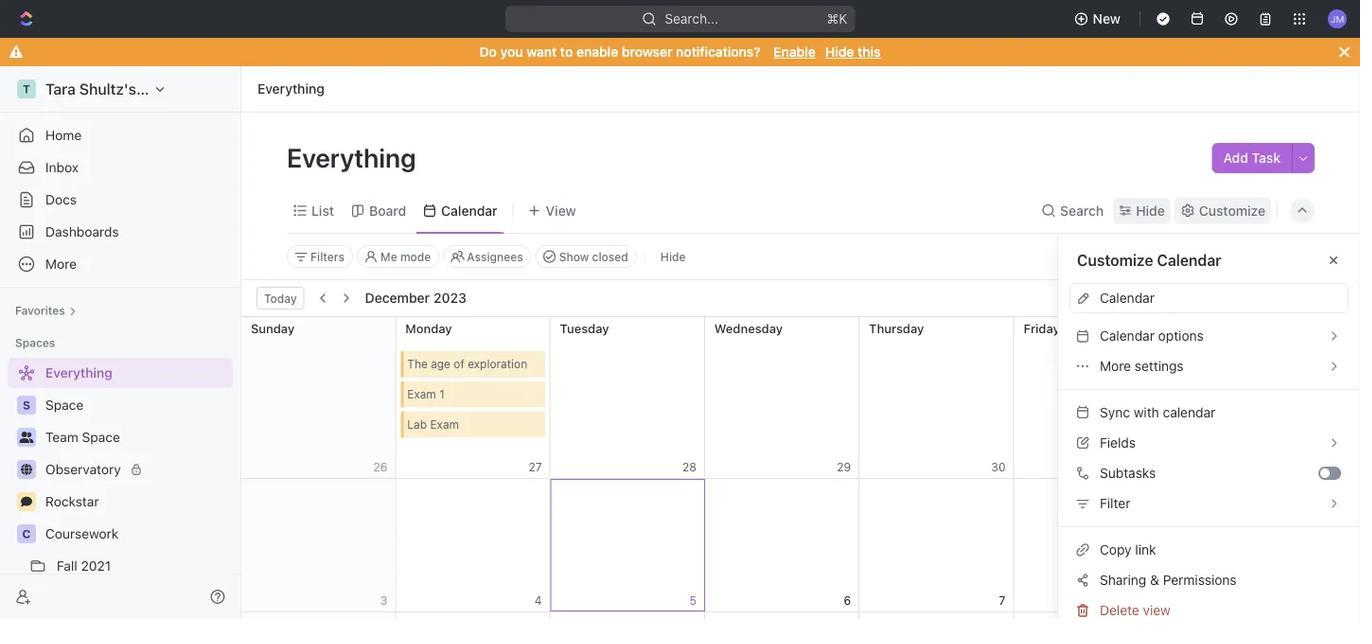Task type: vqa. For each thing, say whether or not it's contained in the screenshot.
'More' dropdown button
yes



Task type: locate. For each thing, give the bounding box(es) containing it.
enable
[[577, 44, 619, 60]]

space up the team
[[45, 397, 84, 413]]

0 vertical spatial space
[[45, 397, 84, 413]]

calendar down customize calendar
[[1100, 290, 1155, 306]]

calendar up assignees button
[[441, 203, 498, 218]]

0 vertical spatial customize
[[1200, 203, 1266, 218]]

of
[[454, 357, 465, 371]]

1 vertical spatial everything link
[[8, 358, 229, 388]]

calendar options button
[[1070, 321, 1349, 351]]

fall 2021
[[57, 558, 111, 574]]

0 horizontal spatial customize
[[1078, 251, 1154, 269]]

jm
[[1331, 13, 1345, 24]]

thursday
[[870, 321, 925, 335]]

everything for space, , 'element' everything link
[[45, 365, 113, 381]]

do
[[480, 44, 497, 60]]

2 horizontal spatial hide
[[1137, 203, 1166, 218]]

hide
[[826, 44, 855, 60], [1137, 203, 1166, 218], [661, 250, 686, 263]]

26
[[374, 461, 388, 474]]

more
[[45, 256, 77, 272], [1100, 358, 1132, 374]]

space link
[[45, 390, 229, 420]]

5
[[690, 594, 697, 608]]

space
[[45, 397, 84, 413], [82, 429, 120, 445]]

you
[[501, 44, 523, 60]]

0 horizontal spatial more
[[45, 256, 77, 272]]

14
[[1336, 435, 1349, 448]]

add task
[[1224, 150, 1281, 166]]

1 vertical spatial customize
[[1078, 251, 1154, 269]]

today button
[[257, 287, 305, 310]]

row
[[241, 317, 1324, 479], [241, 479, 1324, 613], [241, 613, 1324, 619]]

more down dashboards
[[45, 256, 77, 272]]

tree
[[8, 358, 233, 619]]

everything inside tree
[[45, 365, 113, 381]]

mode
[[400, 250, 431, 263]]

grid
[[241, 317, 1324, 619]]

dashboards link
[[8, 217, 233, 247]]

exploration
[[468, 357, 528, 371]]

board link
[[366, 197, 406, 224]]

hide left "this" on the right
[[826, 44, 855, 60]]

enable
[[774, 44, 816, 60]]

me
[[381, 250, 397, 263]]

29
[[837, 461, 852, 474], [1336, 527, 1349, 542]]

dashboards
[[45, 224, 119, 240]]

1 vertical spatial hide
[[1137, 203, 1166, 218]]

c
[[22, 527, 31, 541]]

hide up customize calendar
[[1137, 203, 1166, 218]]

0 horizontal spatial everything link
[[8, 358, 229, 388]]

sharing & permissions button
[[1070, 565, 1349, 596]]

2 vertical spatial hide
[[661, 250, 686, 263]]

hide right closed
[[661, 250, 686, 263]]

delete
[[1100, 603, 1140, 618]]

more inside more settings button
[[1100, 358, 1132, 374]]

space up observatory
[[82, 429, 120, 445]]

team space
[[45, 429, 120, 445]]

1 horizontal spatial customize
[[1200, 203, 1266, 218]]

0 horizontal spatial 29
[[837, 461, 852, 474]]

filters
[[311, 250, 345, 263]]

calendar
[[441, 203, 498, 218], [1158, 251, 1222, 269], [1100, 290, 1155, 306], [1100, 328, 1155, 344]]

calendar up more settings
[[1100, 328, 1155, 344]]

2021
[[81, 558, 111, 574]]

fields
[[1100, 435, 1136, 451]]

0 vertical spatial everything link
[[253, 78, 329, 100]]

home
[[45, 127, 82, 143]]

more inside more dropdown button
[[45, 256, 77, 272]]

comment image
[[21, 496, 32, 508]]

assignees button
[[444, 245, 532, 268]]

more for more settings
[[1100, 358, 1132, 374]]

sunday
[[251, 321, 295, 335]]

s
[[23, 399, 30, 412]]

1 horizontal spatial more
[[1100, 358, 1132, 374]]

1 row from the top
[[241, 317, 1324, 479]]

customize inside button
[[1200, 203, 1266, 218]]

2023
[[434, 290, 467, 306]]

list
[[312, 203, 334, 218]]

customize down hide dropdown button
[[1078, 251, 1154, 269]]

&
[[1151, 572, 1160, 588]]

closed
[[592, 250, 629, 263]]

1 vertical spatial more
[[1100, 358, 1132, 374]]

show closed
[[559, 250, 629, 263]]

1 vertical spatial exam
[[430, 418, 459, 431]]

2 vertical spatial everything
[[45, 365, 113, 381]]

everything for everything link related to "grid" containing sunday
[[258, 81, 325, 97]]

more left 'settings'
[[1100, 358, 1132, 374]]

1 horizontal spatial hide
[[826, 44, 855, 60]]

1 vertical spatial space
[[82, 429, 120, 445]]

t
[[23, 82, 30, 96]]

favorites button
[[8, 299, 84, 322]]

delete view
[[1100, 603, 1171, 618]]

exam right lab on the bottom of the page
[[430, 418, 459, 431]]

spaces
[[15, 336, 55, 349]]

with
[[1134, 405, 1160, 420]]

team
[[45, 429, 78, 445]]

copy
[[1100, 542, 1132, 558]]

customize up search tasks... text box
[[1200, 203, 1266, 218]]

sidebar navigation
[[0, 66, 245, 619]]

to
[[561, 44, 573, 60]]

customize
[[1200, 203, 1266, 218], [1078, 251, 1154, 269]]

0 vertical spatial 29
[[837, 461, 852, 474]]

exam left the 1
[[407, 388, 436, 401]]

calendar link
[[438, 197, 498, 224]]

1 horizontal spatial everything link
[[253, 78, 329, 100]]

everything link for "grid" containing sunday
[[253, 78, 329, 100]]

0 horizontal spatial hide
[[661, 250, 686, 263]]

view
[[546, 203, 576, 218]]

inbox
[[45, 160, 79, 175]]

link
[[1136, 542, 1157, 558]]

this
[[858, 44, 881, 60]]

hide button
[[653, 245, 694, 268]]

0 vertical spatial more
[[45, 256, 77, 272]]

everything link
[[253, 78, 329, 100], [8, 358, 229, 388]]

inbox link
[[8, 152, 233, 183]]

tree containing everything
[[8, 358, 233, 619]]

list link
[[308, 197, 334, 224]]

0 vertical spatial everything
[[258, 81, 325, 97]]

today
[[264, 292, 297, 305]]

2 row from the top
[[241, 479, 1324, 613]]

rockstar
[[45, 494, 99, 509]]

0 vertical spatial hide
[[826, 44, 855, 60]]

1 horizontal spatial 29
[[1336, 527, 1349, 542]]

fields button
[[1070, 428, 1349, 458]]

1 vertical spatial everything
[[287, 142, 422, 173]]



Task type: describe. For each thing, give the bounding box(es) containing it.
row containing 3
[[241, 479, 1324, 613]]

december
[[365, 290, 430, 306]]

filter button
[[1070, 489, 1349, 519]]

1 vertical spatial 29
[[1336, 527, 1349, 542]]

globe image
[[21, 464, 32, 475]]

shultz's
[[80, 80, 136, 98]]

add
[[1224, 150, 1249, 166]]

options
[[1159, 328, 1204, 344]]

assignees
[[467, 250, 523, 263]]

hide inside button
[[661, 250, 686, 263]]

4
[[535, 594, 542, 608]]

Search tasks... text field
[[1125, 242, 1314, 271]]

row containing the age of exploration
[[241, 317, 1324, 479]]

wednesday
[[715, 321, 783, 335]]

home link
[[8, 120, 233, 151]]

customize calendar
[[1078, 251, 1222, 269]]

copy link
[[1100, 542, 1157, 558]]

sync with calendar link
[[1066, 398, 1353, 428]]

observatory link
[[45, 455, 229, 485]]

search button
[[1036, 197, 1110, 224]]

search
[[1061, 203, 1104, 218]]

coursework, , element
[[17, 525, 36, 544]]

customize for customize
[[1200, 203, 1266, 218]]

monday
[[406, 321, 452, 335]]

do you want to enable browser notifications? enable hide this
[[480, 44, 881, 60]]

everything link for space, , 'element'
[[8, 358, 229, 388]]

grid containing sunday
[[241, 317, 1324, 619]]

copy link button
[[1070, 535, 1349, 565]]

0 vertical spatial exam
[[407, 388, 436, 401]]

docs link
[[8, 185, 233, 215]]

more button
[[8, 249, 233, 279]]

6
[[844, 594, 852, 608]]

docs
[[45, 192, 77, 207]]

view
[[1144, 603, 1171, 618]]

delete view button
[[1070, 596, 1349, 619]]

show closed button
[[536, 245, 637, 268]]

7
[[1000, 594, 1006, 608]]

calendar inside button
[[1100, 328, 1155, 344]]

view button
[[521, 188, 583, 233]]

permissions
[[1164, 572, 1237, 588]]

exam 1
[[407, 388, 445, 401]]

notifications?
[[676, 44, 761, 60]]

overdue
[[1336, 478, 1349, 527]]

hide button
[[1114, 197, 1171, 224]]

subtasks button
[[1070, 458, 1319, 489]]

tuesday
[[560, 321, 609, 335]]

lab exam
[[407, 418, 459, 431]]

29 inside "grid"
[[837, 461, 852, 474]]

sync with calendar
[[1100, 405, 1216, 420]]

coursework link
[[45, 519, 229, 549]]

8
[[1154, 594, 1161, 608]]

task
[[1253, 150, 1281, 166]]

calendar down customize button
[[1158, 251, 1222, 269]]

new button
[[1067, 4, 1133, 34]]

space, , element
[[17, 396, 36, 415]]

show
[[559, 250, 589, 263]]

me mode button
[[357, 245, 440, 268]]

1
[[440, 388, 445, 401]]

user group image
[[19, 432, 34, 443]]

workspace
[[140, 80, 219, 98]]

subtasks
[[1100, 465, 1157, 481]]

30
[[992, 461, 1006, 474]]

fall 2021 link
[[57, 551, 229, 581]]

want
[[527, 44, 557, 60]]

unscheduled
[[1336, 360, 1349, 435]]

settings
[[1135, 358, 1184, 374]]

fall
[[57, 558, 77, 574]]

sharing & permissions
[[1100, 572, 1237, 588]]

tree inside sidebar navigation
[[8, 358, 233, 619]]

lab
[[407, 418, 427, 431]]

sync
[[1100, 405, 1131, 420]]

add task button
[[1213, 143, 1293, 173]]

more for more
[[45, 256, 77, 272]]

tara shultz's workspace, , element
[[17, 80, 36, 98]]

hide inside dropdown button
[[1137, 203, 1166, 218]]

december 2023
[[365, 290, 467, 306]]

filter
[[1100, 496, 1131, 511]]

⌘k
[[827, 11, 848, 27]]

coursework
[[45, 526, 119, 542]]

saturday
[[1179, 321, 1231, 335]]

sharing
[[1100, 572, 1147, 588]]

filters button
[[287, 245, 353, 268]]

view button
[[521, 197, 583, 224]]

3 row from the top
[[241, 613, 1324, 619]]

tara
[[45, 80, 76, 98]]

favorites
[[15, 304, 65, 317]]

team space link
[[45, 422, 229, 453]]

27
[[529, 461, 542, 474]]

observatory
[[45, 462, 121, 477]]

customize for customize calendar
[[1078, 251, 1154, 269]]

jm button
[[1323, 4, 1353, 34]]

28
[[683, 461, 697, 474]]

filter button
[[1059, 489, 1361, 519]]

trap
[[1181, 357, 1205, 371]]



